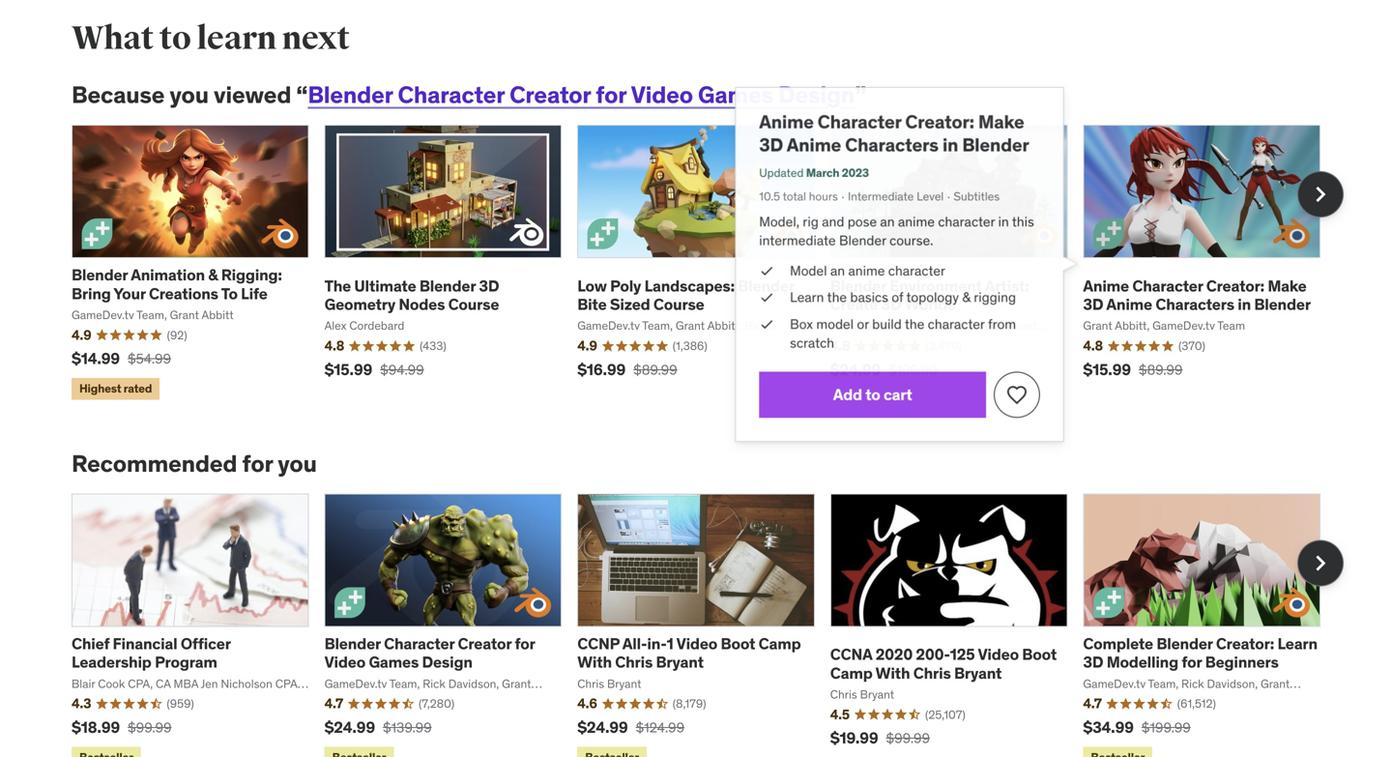 Task type: vqa. For each thing, say whether or not it's contained in the screenshot.
"•"
no



Task type: describe. For each thing, give the bounding box(es) containing it.
bryant for 1
[[656, 653, 704, 672]]

creator inside blender character creator for video games design
[[458, 634, 512, 654]]

course.
[[890, 231, 934, 249]]

team
[[1218, 318, 1246, 333]]

landscapes:
[[645, 276, 735, 296]]

0 horizontal spatial an
[[830, 262, 845, 279]]

(370)
[[1179, 339, 1206, 354]]

ccna 2020 200-125 video boot camp with chris bryant link
[[831, 645, 1057, 683]]

model, rig and pose an anime character in this intermediate blender course.
[[759, 212, 1035, 249]]

bryant for 125
[[955, 663, 1002, 683]]

program
[[155, 653, 217, 672]]

total
[[782, 188, 806, 203]]

financial
[[113, 634, 177, 654]]

low poly landscapes: blender bite sized course
[[578, 276, 795, 314]]

subtitles
[[954, 188, 1001, 203]]

in for anime character creator: make 3d anime characters in blender updated march 2023
[[943, 132, 959, 155]]

creator: for complete blender creator: learn 3d modelling for beginners
[[1217, 634, 1275, 654]]

chris for in-
[[615, 653, 653, 672]]

wishlist image
[[1006, 384, 1030, 407]]

anime up "grant"
[[1084, 276, 1130, 296]]

ccnp
[[578, 634, 620, 654]]

nodes
[[399, 295, 445, 314]]

from
[[989, 315, 1017, 333]]

to
[[221, 284, 238, 304]]

10.5
[[759, 188, 780, 203]]

leadership
[[72, 653, 152, 672]]

blender character creator for video games design link for recommended for you
[[325, 634, 535, 672]]

next
[[282, 19, 350, 59]]

geometry
[[325, 295, 396, 314]]

chief financial officer leadership program
[[72, 634, 231, 672]]

anime character creator: make 3d anime characters in blender link for (370)
[[1084, 276, 1312, 314]]

3d for anime character creator: make 3d anime characters in blender updated march 2023
[[759, 132, 783, 155]]

topology
[[907, 289, 960, 306]]

cart
[[884, 385, 913, 405]]

recommended
[[72, 449, 237, 478]]

intermediate
[[759, 231, 836, 249]]

xsmall image for box
[[759, 315, 774, 334]]

in for anime character creator: make 3d anime characters in blender grant abbitt, gamedev.tv team
[[1238, 295, 1252, 314]]

the
[[325, 276, 351, 296]]

poly
[[610, 276, 642, 296]]

blender inside the ultimate blender 3d geometry nodes course
[[420, 276, 476, 296]]

1 horizontal spatial &
[[963, 289, 971, 306]]

chief financial officer leadership program link
[[72, 634, 231, 672]]

blender inside low poly landscapes: blender bite sized course
[[738, 276, 795, 296]]

3d for anime character creator: make 3d anime characters in blender grant abbitt, gamedev.tv team
[[1084, 295, 1104, 314]]

boot for ccnp all-in-1 video boot camp with chris bryant
[[721, 634, 756, 654]]

chief
[[72, 634, 109, 654]]

creations
[[149, 284, 218, 304]]

character for anime character creator: make 3d anime characters in blender grant abbitt, gamedev.tv team
[[1133, 276, 1204, 296]]

0 vertical spatial the
[[827, 289, 847, 306]]

blender inside the anime character creator: make 3d anime characters in blender grant abbitt, gamedev.tv team
[[1255, 295, 1312, 314]]

or
[[857, 315, 869, 333]]

ccnp all-in-1 video boot camp with chris bryant
[[578, 634, 801, 672]]

box model or build the character from scratch
[[790, 315, 1017, 352]]

complete blender creator: learn 3d modelling for beginners
[[1084, 634, 1318, 672]]

make for anime character creator: make 3d anime characters in blender grant abbitt, gamedev.tv team
[[1268, 276, 1307, 296]]

learn inside complete blender creator: learn 3d modelling for beginners
[[1278, 634, 1318, 654]]

because
[[72, 80, 165, 109]]

officer
[[181, 634, 231, 654]]

because you viewed " blender character creator for video games design "
[[72, 80, 867, 109]]

370 reviews element
[[1179, 338, 1206, 354]]

what to learn next
[[72, 19, 350, 59]]

characters for anime character creator: make 3d anime characters in blender updated march 2023
[[845, 132, 939, 155]]

blender character creator for video games design
[[325, 634, 535, 672]]

level
[[917, 188, 944, 203]]

pose
[[848, 212, 877, 230]]

video for blender character creator for video games design
[[325, 653, 366, 672]]

course for landscapes:
[[654, 295, 705, 314]]

10.5 total hours
[[759, 188, 838, 203]]

an inside model, rig and pose an anime character in this intermediate blender course.
[[880, 212, 895, 230]]

anime character creator: make 3d anime characters in blender updated march 2023
[[759, 109, 1030, 180]]

ccnp all-in-1 video boot camp with chris bryant link
[[578, 634, 801, 672]]

anime character creator: make 3d anime characters in blender link for intermediate level
[[759, 109, 1030, 155]]

0 vertical spatial games
[[698, 80, 774, 109]]

scratch
[[790, 334, 834, 352]]

build
[[872, 315, 902, 333]]

1 vertical spatial you
[[278, 449, 317, 478]]

3d for complete blender creator: learn 3d modelling for beginners
[[1084, 653, 1104, 672]]

modelling
[[1107, 653, 1179, 672]]

next image
[[1306, 179, 1337, 210]]

updated
[[759, 165, 803, 180]]

rigging:
[[221, 265, 282, 285]]

this
[[1013, 212, 1035, 230]]

learn
[[197, 19, 276, 59]]

1 horizontal spatial design
[[779, 80, 855, 109]]

what
[[72, 19, 154, 59]]

model,
[[759, 212, 799, 230]]

rig
[[803, 212, 819, 230]]

200-
[[916, 645, 951, 665]]

carousel element for because you viewed "
[[72, 125, 1345, 404]]

box
[[790, 315, 813, 333]]

in for model, rig and pose an anime character in this intermediate blender course.
[[999, 212, 1010, 230]]

$15.99
[[1084, 360, 1132, 379]]

add
[[833, 385, 862, 405]]

model
[[790, 262, 827, 279]]

model
[[816, 315, 854, 333]]



Task type: locate. For each thing, give the bounding box(es) containing it.
1 vertical spatial the
[[905, 315, 925, 333]]

boot right 125
[[1023, 645, 1057, 665]]

0 vertical spatial you
[[170, 80, 209, 109]]

design inside blender character creator for video games design
[[422, 653, 473, 672]]

1
[[667, 634, 674, 654]]

chris for 200-
[[914, 663, 951, 683]]

in-
[[648, 634, 667, 654]]

of
[[892, 289, 904, 306]]

boot inside ccnp all-in-1 video boot camp with chris bryant
[[721, 634, 756, 654]]

character down topology
[[928, 315, 986, 333]]

camp inside ccnp all-in-1 video boot camp with chris bryant
[[759, 634, 801, 654]]

life
[[241, 284, 268, 304]]

"
[[855, 80, 867, 109]]

0 horizontal spatial make
[[979, 109, 1025, 132]]

boot
[[721, 634, 756, 654], [1023, 645, 1057, 665]]

3d inside the ultimate blender 3d geometry nodes course
[[479, 276, 499, 296]]

viewed
[[214, 80, 291, 109]]

1 vertical spatial characters
[[1156, 295, 1235, 314]]

4.8
[[1084, 337, 1104, 355]]

blender inside model, rig and pose an anime character in this intermediate blender course.
[[839, 231, 887, 249]]

anime up march
[[786, 132, 841, 155]]

2 course from the left
[[654, 295, 705, 314]]

1 vertical spatial blender character creator for video games design link
[[325, 634, 535, 672]]

make inside anime character creator: make 3d anime characters in blender updated march 2023
[[979, 109, 1025, 132]]

course for blender
[[448, 295, 499, 314]]

video for ccnp all-in-1 video boot camp with chris bryant
[[677, 634, 718, 654]]

creator: inside anime character creator: make 3d anime characters in blender updated march 2023
[[906, 109, 975, 132]]

chris right 2020
[[914, 663, 951, 683]]

low poly landscapes: blender bite sized course link
[[578, 276, 795, 314]]

camp
[[759, 634, 801, 654], [831, 663, 873, 683]]

with
[[578, 653, 612, 672], [876, 663, 911, 683]]

0 vertical spatial to
[[159, 19, 191, 59]]

125
[[951, 645, 975, 665]]

0 vertical spatial an
[[880, 212, 895, 230]]

0 horizontal spatial characters
[[845, 132, 939, 155]]

in inside anime character creator: make 3d anime characters in blender updated march 2023
[[943, 132, 959, 155]]

camp left 2020
[[831, 663, 873, 683]]

model an anime character
[[790, 262, 946, 279]]

recommended for you
[[72, 449, 317, 478]]

blender character creator for video games design link for what to learn next
[[308, 80, 855, 109]]

in left this at the top right
[[999, 212, 1010, 230]]

creator: for anime character creator: make 3d anime characters in blender updated march 2023
[[906, 109, 975, 132]]

2 vertical spatial character
[[928, 315, 986, 333]]

boot inside ccna 2020 200-125 video boot camp with chris bryant
[[1023, 645, 1057, 665]]

chris left 1
[[615, 653, 653, 672]]

1 horizontal spatial anime character creator: make 3d anime characters in blender link
[[1084, 276, 1312, 314]]

0 horizontal spatial course
[[448, 295, 499, 314]]

characters up gamedev.tv
[[1156, 295, 1235, 314]]

$15.99 $89.99
[[1084, 360, 1183, 379]]

bryant
[[656, 653, 704, 672], [955, 663, 1002, 683]]

character for blender character creator for video games design
[[384, 634, 455, 654]]

learn down next image
[[1278, 634, 1318, 654]]

1 carousel element from the top
[[72, 125, 1345, 404]]

blender inside anime character creator: make 3d anime characters in blender updated march 2023
[[963, 132, 1030, 155]]

0 horizontal spatial chris
[[615, 653, 653, 672]]

0 vertical spatial anime character creator: make 3d anime characters in blender link
[[759, 109, 1030, 155]]

0 horizontal spatial anime character creator: make 3d anime characters in blender link
[[759, 109, 1030, 155]]

character inside anime character creator: make 3d anime characters in blender updated march 2023
[[818, 109, 902, 132]]

creator
[[510, 80, 591, 109], [458, 634, 512, 654]]

learn the basics of topology & rigging
[[790, 289, 1017, 306]]

with for ccna
[[876, 663, 911, 683]]

0 vertical spatial creator
[[510, 80, 591, 109]]

3d left modelling
[[1084, 653, 1104, 672]]

beginners
[[1206, 653, 1279, 672]]

anime inside model, rig and pose an anime character in this intermediate blender course.
[[898, 212, 935, 230]]

1 course from the left
[[448, 295, 499, 314]]

carousel element
[[72, 125, 1345, 404], [72, 494, 1345, 757]]

the up model
[[827, 289, 847, 306]]

& left rigging
[[963, 289, 971, 306]]

0 horizontal spatial with
[[578, 653, 612, 672]]

character down subtitles
[[939, 212, 996, 230]]

0 vertical spatial carousel element
[[72, 125, 1345, 404]]

character inside blender character creator for video games design
[[384, 634, 455, 654]]

1 horizontal spatial boot
[[1023, 645, 1057, 665]]

0 vertical spatial learn
[[790, 289, 824, 306]]

creator: inside the anime character creator: make 3d anime characters in blender grant abbitt, gamedev.tv team
[[1207, 276, 1265, 296]]

0 horizontal spatial in
[[943, 132, 959, 155]]

rigging
[[975, 289, 1017, 306]]

chris inside ccna 2020 200-125 video boot camp with chris bryant
[[914, 663, 951, 683]]

bryant inside ccnp all-in-1 video boot camp with chris bryant
[[656, 653, 704, 672]]

anime character creator: make 3d anime characters in blender link up gamedev.tv
[[1084, 276, 1312, 314]]

0 vertical spatial character
[[939, 212, 996, 230]]

0 vertical spatial &
[[208, 265, 218, 285]]

& inside blender animation & rigging: bring your creations to life
[[208, 265, 218, 285]]

blender animation & rigging: bring your creations to life link
[[72, 265, 282, 304]]

3d inside complete blender creator: learn 3d modelling for beginners
[[1084, 653, 1104, 672]]

with inside ccnp all-in-1 video boot camp with chris bryant
[[578, 653, 612, 672]]

1 horizontal spatial course
[[654, 295, 705, 314]]

"
[[296, 80, 308, 109]]

0 horizontal spatial boot
[[721, 634, 756, 654]]

0 horizontal spatial bryant
[[656, 653, 704, 672]]

0 vertical spatial characters
[[845, 132, 939, 155]]

0 horizontal spatial camp
[[759, 634, 801, 654]]

0 vertical spatial make
[[979, 109, 1025, 132]]

1 vertical spatial learn
[[1278, 634, 1318, 654]]

xsmall image down intermediate
[[759, 288, 774, 307]]

in up level
[[943, 132, 959, 155]]

games inside blender character creator for video games design
[[369, 653, 419, 672]]

0 vertical spatial creator:
[[906, 109, 975, 132]]

1 horizontal spatial chris
[[914, 663, 951, 683]]

course right sized
[[654, 295, 705, 314]]

anime up updated at the right top of page
[[759, 109, 814, 132]]

an
[[880, 212, 895, 230], [830, 262, 845, 279]]

course inside low poly landscapes: blender bite sized course
[[654, 295, 705, 314]]

blender
[[308, 80, 393, 109], [963, 132, 1030, 155], [839, 231, 887, 249], [72, 265, 128, 285], [420, 276, 476, 296], [738, 276, 795, 296], [1255, 295, 1312, 314], [325, 634, 381, 654], [1157, 634, 1213, 654]]

1 vertical spatial character
[[889, 262, 946, 279]]

video for ccna 2020 200-125 video boot camp with chris bryant
[[978, 645, 1019, 665]]

make
[[979, 109, 1025, 132], [1268, 276, 1307, 296]]

with left all-
[[578, 653, 612, 672]]

1 vertical spatial make
[[1268, 276, 1307, 296]]

bryant right all-
[[656, 653, 704, 672]]

low
[[578, 276, 607, 296]]

course
[[448, 295, 499, 314], [654, 295, 705, 314]]

characters inside anime character creator: make 3d anime characters in blender updated march 2023
[[845, 132, 939, 155]]

1 horizontal spatial the
[[905, 315, 925, 333]]

chris inside ccnp all-in-1 video boot camp with chris bryant
[[615, 653, 653, 672]]

2 vertical spatial in
[[1238, 295, 1252, 314]]

3d up updated at the right top of page
[[759, 132, 783, 155]]

xsmall image for model
[[759, 262, 774, 280]]

add to cart
[[833, 385, 913, 405]]

chris
[[615, 653, 653, 672], [914, 663, 951, 683]]

an right pose
[[880, 212, 895, 230]]

video inside ccnp all-in-1 video boot camp with chris bryant
[[677, 634, 718, 654]]

gamedev.tv
[[1153, 318, 1216, 333]]

1 vertical spatial anime
[[848, 262, 885, 279]]

3 xsmall image from the top
[[759, 315, 774, 334]]

make inside the anime character creator: make 3d anime characters in blender grant abbitt, gamedev.tv team
[[1268, 276, 1307, 296]]

course inside the ultimate blender 3d geometry nodes course
[[448, 295, 499, 314]]

xsmall image left model
[[759, 262, 774, 280]]

boot for ccna 2020 200-125 video boot camp with chris bryant
[[1023, 645, 1057, 665]]

1 horizontal spatial bryant
[[955, 663, 1002, 683]]

anime
[[898, 212, 935, 230], [848, 262, 885, 279]]

1 horizontal spatial characters
[[1156, 295, 1235, 314]]

1 vertical spatial camp
[[831, 663, 873, 683]]

xsmall image
[[759, 262, 774, 280], [759, 288, 774, 307], [759, 315, 774, 334]]

3d inside the anime character creator: make 3d anime characters in blender grant abbitt, gamedev.tv team
[[1084, 295, 1104, 314]]

2 xsmall image from the top
[[759, 288, 774, 307]]

character
[[939, 212, 996, 230], [889, 262, 946, 279], [928, 315, 986, 333]]

0 horizontal spatial to
[[159, 19, 191, 59]]

and
[[822, 212, 844, 230]]

1 xsmall image from the top
[[759, 262, 774, 280]]

camp left ccna
[[759, 634, 801, 654]]

design
[[779, 80, 855, 109], [422, 653, 473, 672]]

0 vertical spatial xsmall image
[[759, 262, 774, 280]]

bryant inside ccna 2020 200-125 video boot camp with chris bryant
[[955, 663, 1002, 683]]

in
[[943, 132, 959, 155], [999, 212, 1010, 230], [1238, 295, 1252, 314]]

learn
[[790, 289, 824, 306], [1278, 634, 1318, 654]]

2 horizontal spatial in
[[1238, 295, 1252, 314]]

the right the build
[[905, 315, 925, 333]]

an right model
[[830, 262, 845, 279]]

2 carousel element from the top
[[72, 494, 1345, 757]]

1 horizontal spatial camp
[[831, 663, 873, 683]]

blender inside complete blender creator: learn 3d modelling for beginners
[[1157, 634, 1213, 654]]

creator:
[[906, 109, 975, 132], [1207, 276, 1265, 296], [1217, 634, 1275, 654]]

complete
[[1084, 634, 1154, 654]]

carousel element for recommended for you
[[72, 494, 1345, 757]]

1 vertical spatial games
[[369, 653, 419, 672]]

the
[[827, 289, 847, 306], [905, 315, 925, 333]]

character inside the anime character creator: make 3d anime characters in blender grant abbitt, gamedev.tv team
[[1133, 276, 1204, 296]]

1 vertical spatial in
[[999, 212, 1010, 230]]

xsmall image left the box at the right top of the page
[[759, 315, 774, 334]]

1 vertical spatial creator:
[[1207, 276, 1265, 296]]

camp for ccnp all-in-1 video boot camp with chris bryant
[[759, 634, 801, 654]]

the ultimate blender 3d geometry nodes course
[[325, 276, 499, 314]]

all-
[[623, 634, 648, 654]]

ultimate
[[354, 276, 416, 296]]

3d right nodes
[[479, 276, 499, 296]]

complete blender creator: learn 3d modelling for beginners link
[[1084, 634, 1318, 672]]

1 vertical spatial to
[[866, 385, 881, 405]]

1 vertical spatial anime character creator: make 3d anime characters in blender link
[[1084, 276, 1312, 314]]

2023
[[842, 165, 869, 180]]

camp inside ccna 2020 200-125 video boot camp with chris bryant
[[831, 663, 873, 683]]

$89.99
[[1139, 361, 1183, 379]]

carousel element containing blender animation & rigging: bring your creations to life
[[72, 125, 1345, 404]]

character for anime character creator: make 3d anime characters in blender updated march 2023
[[818, 109, 902, 132]]

1 vertical spatial design
[[422, 653, 473, 672]]

for
[[596, 80, 627, 109], [242, 449, 273, 478], [515, 634, 535, 654], [1182, 653, 1203, 672]]

characters up 2023
[[845, 132, 939, 155]]

1 horizontal spatial in
[[999, 212, 1010, 230]]

1 vertical spatial carousel element
[[72, 494, 1345, 757]]

0 horizontal spatial games
[[369, 653, 419, 672]]

1 horizontal spatial learn
[[1278, 634, 1318, 654]]

video
[[631, 80, 693, 109], [677, 634, 718, 654], [978, 645, 1019, 665], [325, 653, 366, 672]]

in inside the anime character creator: make 3d anime characters in blender grant abbitt, gamedev.tv team
[[1238, 295, 1252, 314]]

anime character creator: make 3d anime characters in blender link
[[759, 109, 1030, 155], [1084, 276, 1312, 314]]

1 vertical spatial creator
[[458, 634, 512, 654]]

1 horizontal spatial games
[[698, 80, 774, 109]]

character up learn the basics of topology & rigging
[[889, 262, 946, 279]]

1 horizontal spatial with
[[876, 663, 911, 683]]

anime up basics
[[848, 262, 885, 279]]

to inside button
[[866, 385, 881, 405]]

anime up 'course.'
[[898, 212, 935, 230]]

camp for ccna 2020 200-125 video boot camp with chris bryant
[[831, 663, 873, 683]]

sized
[[610, 295, 651, 314]]

video inside blender character creator for video games design
[[325, 653, 366, 672]]

video inside ccna 2020 200-125 video boot camp with chris bryant
[[978, 645, 1019, 665]]

make for anime character creator: make 3d anime characters in blender updated march 2023
[[979, 109, 1025, 132]]

0 horizontal spatial learn
[[790, 289, 824, 306]]

boot right 1
[[721, 634, 756, 654]]

anime character creator: make 3d anime characters in blender grant abbitt, gamedev.tv team
[[1084, 276, 1312, 333]]

0 horizontal spatial &
[[208, 265, 218, 285]]

intermediate level
[[848, 188, 944, 203]]

for inside complete blender creator: learn 3d modelling for beginners
[[1182, 653, 1203, 672]]

intermediate
[[848, 188, 914, 203]]

0 horizontal spatial you
[[170, 80, 209, 109]]

characters inside the anime character creator: make 3d anime characters in blender grant abbitt, gamedev.tv team
[[1156, 295, 1235, 314]]

2 vertical spatial xsmall image
[[759, 315, 774, 334]]

basics
[[850, 289, 889, 306]]

creator: for anime character creator: make 3d anime characters in blender grant abbitt, gamedev.tv team
[[1207, 276, 1265, 296]]

to left learn
[[159, 19, 191, 59]]

animation
[[131, 265, 205, 285]]

ccna 2020 200-125 video boot camp with chris bryant
[[831, 645, 1057, 683]]

your
[[114, 284, 146, 304]]

games
[[698, 80, 774, 109], [369, 653, 419, 672]]

0 horizontal spatial the
[[827, 289, 847, 306]]

creator: inside complete blender creator: learn 3d modelling for beginners
[[1217, 634, 1275, 654]]

1 vertical spatial &
[[963, 289, 971, 306]]

next image
[[1306, 548, 1337, 579]]

0 vertical spatial camp
[[759, 634, 801, 654]]

1 horizontal spatial make
[[1268, 276, 1307, 296]]

anime
[[759, 109, 814, 132], [786, 132, 841, 155], [1084, 276, 1130, 296], [1107, 295, 1153, 314]]

to left cart
[[866, 385, 881, 405]]

2020
[[876, 645, 913, 665]]

bring
[[72, 284, 111, 304]]

in inside model, rig and pose an anime character in this intermediate blender course.
[[999, 212, 1010, 230]]

anime up the abbitt,
[[1107, 295, 1153, 314]]

abbitt,
[[1116, 318, 1150, 333]]

blender inside blender character creator for video games design
[[325, 634, 381, 654]]

& left to
[[208, 265, 218, 285]]

anime character creator: make 3d anime characters in blender link up 2023
[[759, 109, 1030, 155]]

character inside model, rig and pose an anime character in this intermediate blender course.
[[939, 212, 996, 230]]

blender inside blender animation & rigging: bring your creations to life
[[72, 265, 128, 285]]

0 horizontal spatial anime
[[848, 262, 885, 279]]

0 horizontal spatial design
[[422, 653, 473, 672]]

1 horizontal spatial anime
[[898, 212, 935, 230]]

3d inside anime character creator: make 3d anime characters in blender updated march 2023
[[759, 132, 783, 155]]

character inside box model or build the character from scratch
[[928, 315, 986, 333]]

0 vertical spatial design
[[779, 80, 855, 109]]

ccna
[[831, 645, 873, 665]]

add to cart button
[[759, 372, 987, 419]]

3d
[[759, 132, 783, 155], [479, 276, 499, 296], [1084, 295, 1104, 314], [1084, 653, 1104, 672]]

with left 200-
[[876, 663, 911, 683]]

you
[[170, 80, 209, 109], [278, 449, 317, 478]]

1 horizontal spatial you
[[278, 449, 317, 478]]

1 horizontal spatial to
[[866, 385, 881, 405]]

characters for anime character creator: make 3d anime characters in blender grant abbitt, gamedev.tv team
[[1156, 295, 1235, 314]]

learn down model
[[790, 289, 824, 306]]

1 vertical spatial xsmall image
[[759, 288, 774, 307]]

with inside ccna 2020 200-125 video boot camp with chris bryant
[[876, 663, 911, 683]]

xsmall image for learn
[[759, 288, 774, 307]]

to for cart
[[866, 385, 881, 405]]

march
[[806, 165, 839, 180]]

0 vertical spatial anime
[[898, 212, 935, 230]]

0 vertical spatial blender character creator for video games design link
[[308, 80, 855, 109]]

0 vertical spatial in
[[943, 132, 959, 155]]

bryant right 200-
[[955, 663, 1002, 683]]

to for learn
[[159, 19, 191, 59]]

bite
[[578, 295, 607, 314]]

for inside blender character creator for video games design
[[515, 634, 535, 654]]

2 vertical spatial creator:
[[1217, 634, 1275, 654]]

the inside box model or build the character from scratch
[[905, 315, 925, 333]]

1 horizontal spatial an
[[880, 212, 895, 230]]

hours
[[809, 188, 838, 203]]

blender animation & rigging: bring your creations to life
[[72, 265, 282, 304]]

with for ccnp
[[578, 653, 612, 672]]

3d up "grant"
[[1084, 295, 1104, 314]]

carousel element containing chief financial officer leadership program
[[72, 494, 1345, 757]]

course right nodes
[[448, 295, 499, 314]]

the ultimate blender 3d geometry nodes course link
[[325, 276, 499, 314]]

1 vertical spatial an
[[830, 262, 845, 279]]

in up 'team'
[[1238, 295, 1252, 314]]



